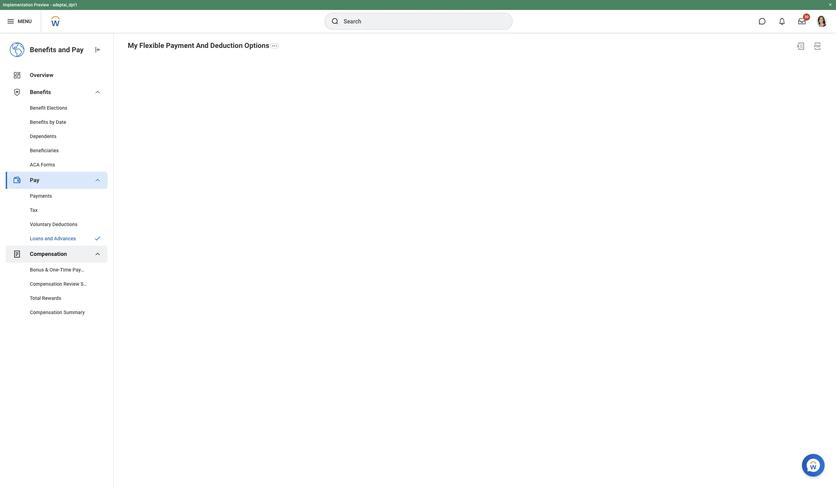Task type: vqa. For each thing, say whether or not it's contained in the screenshot.
More Image
no



Task type: describe. For each thing, give the bounding box(es) containing it.
bonus & one-time payments
[[30, 267, 95, 273]]

chevron down small image for benefits
[[93, 88, 102, 97]]

beneficiaries link
[[6, 143, 108, 158]]

total rewards
[[30, 295, 61, 301]]

voluntary
[[30, 222, 51, 227]]

profile logan mcneil image
[[816, 16, 828, 28]]

dependents link
[[6, 129, 108, 143]]

time
[[60, 267, 71, 273]]

implementation
[[3, 2, 33, 7]]

menu
[[18, 18, 32, 24]]

compensation review statement
[[30, 281, 104, 287]]

navigation pane region
[[0, 33, 114, 488]]

deductions
[[52, 222, 78, 227]]

pay inside "element"
[[72, 45, 84, 54]]

loans
[[30, 236, 43, 241]]

pay element
[[6, 189, 108, 246]]

by
[[49, 119, 55, 125]]

benefits by date
[[30, 119, 66, 125]]

payment
[[166, 41, 194, 50]]

rewards
[[42, 295, 61, 301]]

close environment banner image
[[828, 2, 833, 7]]

voluntary deductions link
[[6, 217, 108, 232]]

30
[[805, 15, 809, 19]]

compensation review statement link
[[6, 277, 108, 291]]

document alt image
[[13, 250, 21, 259]]

menu banner
[[0, 0, 836, 33]]

and
[[196, 41, 209, 50]]

overview link
[[6, 67, 108, 84]]

payments inside bonus & one-time payments link
[[73, 267, 95, 273]]

chevron down small image for pay
[[93, 176, 102, 185]]

compensation button
[[6, 246, 108, 263]]

compensation summary link
[[6, 305, 108, 320]]

view printable version (pdf) image
[[814, 42, 822, 50]]

export to excel image
[[796, 42, 805, 50]]

&
[[45, 267, 48, 273]]

benefits and pay element
[[30, 45, 88, 55]]

beneficiaries
[[30, 148, 59, 153]]

benefits button
[[6, 84, 108, 101]]

compensation summary
[[30, 310, 85, 315]]

advances
[[54, 236, 76, 241]]

task pay image
[[13, 176, 21, 185]]

review
[[63, 281, 79, 287]]

one-
[[50, 267, 60, 273]]

compensation for compensation review statement
[[30, 281, 62, 287]]

bonus & one-time payments link
[[6, 263, 108, 277]]

Search Workday  search field
[[344, 13, 498, 29]]

my flexible payment and deduction options element
[[128, 41, 269, 50]]

compensation element
[[6, 263, 108, 320]]

implementation preview -   adeptai_dpt1
[[3, 2, 77, 7]]

notifications large image
[[779, 18, 786, 25]]



Task type: locate. For each thing, give the bounding box(es) containing it.
1 horizontal spatial payments
[[73, 267, 95, 273]]

compensation up total rewards
[[30, 281, 62, 287]]

justify image
[[6, 17, 15, 26]]

1 compensation from the top
[[30, 251, 67, 257]]

2 vertical spatial compensation
[[30, 310, 62, 315]]

forms
[[41, 162, 55, 168]]

0 horizontal spatial payments
[[30, 193, 52, 199]]

adeptai_dpt1
[[53, 2, 77, 7]]

benefits up benefit
[[30, 89, 51, 96]]

menu button
[[0, 10, 41, 33]]

2 vertical spatial chevron down small image
[[93, 250, 102, 259]]

pay
[[72, 45, 84, 54], [30, 177, 39, 184]]

aca
[[30, 162, 40, 168]]

benefits up overview
[[30, 45, 56, 54]]

0 vertical spatial benefits
[[30, 45, 56, 54]]

0 horizontal spatial pay
[[30, 177, 39, 184]]

compensation inside compensation 'dropdown button'
[[30, 251, 67, 257]]

inbox large image
[[799, 18, 806, 25]]

compensation for compensation summary
[[30, 310, 62, 315]]

3 chevron down small image from the top
[[93, 250, 102, 259]]

benefit elections link
[[6, 101, 108, 115]]

and right loans
[[45, 236, 53, 241]]

benefit
[[30, 105, 46, 111]]

1 vertical spatial compensation
[[30, 281, 62, 287]]

0 vertical spatial pay
[[72, 45, 84, 54]]

and up overview link
[[58, 45, 70, 54]]

1 horizontal spatial pay
[[72, 45, 84, 54]]

1 vertical spatial pay
[[30, 177, 39, 184]]

aca forms
[[30, 162, 55, 168]]

tax link
[[6, 203, 108, 217]]

benefits by date link
[[6, 115, 108, 129]]

overview
[[30, 72, 53, 78]]

benefits left by
[[30, 119, 48, 125]]

and for loans
[[45, 236, 53, 241]]

0 vertical spatial chevron down small image
[[93, 88, 102, 97]]

benefits inside dropdown button
[[30, 89, 51, 96]]

payments up statement
[[73, 267, 95, 273]]

benefits for benefits
[[30, 89, 51, 96]]

check image
[[93, 235, 102, 242]]

1 vertical spatial chevron down small image
[[93, 176, 102, 185]]

dashboard image
[[13, 71, 21, 80]]

dependents
[[30, 134, 56, 139]]

preview
[[34, 2, 49, 7]]

statement
[[81, 281, 104, 287]]

compensation inside compensation summary link
[[30, 310, 62, 315]]

compensation inside compensation review statement "link"
[[30, 281, 62, 287]]

options
[[245, 41, 269, 50]]

1 vertical spatial benefits
[[30, 89, 51, 96]]

1 chevron down small image from the top
[[93, 88, 102, 97]]

3 benefits from the top
[[30, 119, 48, 125]]

pay left the transformation import "image"
[[72, 45, 84, 54]]

chevron down small image inside pay dropdown button
[[93, 176, 102, 185]]

loans and advances link
[[6, 232, 108, 246]]

0 vertical spatial compensation
[[30, 251, 67, 257]]

2 compensation from the top
[[30, 281, 62, 287]]

search image
[[331, 17, 339, 26]]

loans and advances
[[30, 236, 76, 241]]

and inside "element"
[[58, 45, 70, 54]]

benefits inside "element"
[[30, 45, 56, 54]]

voluntary deductions
[[30, 222, 78, 227]]

pay inside dropdown button
[[30, 177, 39, 184]]

and inside pay element
[[45, 236, 53, 241]]

compensation
[[30, 251, 67, 257], [30, 281, 62, 287], [30, 310, 62, 315]]

and for benefits
[[58, 45, 70, 54]]

flexible
[[139, 41, 164, 50]]

elections
[[47, 105, 67, 111]]

1 vertical spatial payments
[[73, 267, 95, 273]]

total
[[30, 295, 41, 301]]

payments link
[[6, 189, 108, 203]]

0 vertical spatial and
[[58, 45, 70, 54]]

0 vertical spatial payments
[[30, 193, 52, 199]]

chevron down small image inside compensation 'dropdown button'
[[93, 250, 102, 259]]

chevron down small image
[[93, 88, 102, 97], [93, 176, 102, 185], [93, 250, 102, 259]]

my
[[128, 41, 138, 50]]

1 horizontal spatial and
[[58, 45, 70, 54]]

1 vertical spatial and
[[45, 236, 53, 241]]

pay button
[[6, 172, 108, 189]]

summary
[[63, 310, 85, 315]]

3 compensation from the top
[[30, 310, 62, 315]]

compensation for compensation
[[30, 251, 67, 257]]

0 horizontal spatial and
[[45, 236, 53, 241]]

benefits for benefits by date
[[30, 119, 48, 125]]

my flexible payment and deduction options
[[128, 41, 269, 50]]

-
[[50, 2, 52, 7]]

payments inside payments "link"
[[30, 193, 52, 199]]

aca forms link
[[6, 158, 108, 172]]

benefits for benefits and pay
[[30, 45, 56, 54]]

benefits and pay
[[30, 45, 84, 54]]

benefits image
[[13, 88, 21, 97]]

chevron down small image for compensation
[[93, 250, 102, 259]]

transformation import image
[[93, 45, 102, 54]]

deduction
[[210, 41, 243, 50]]

total rewards link
[[6, 291, 108, 305]]

payments up tax
[[30, 193, 52, 199]]

2 vertical spatial benefits
[[30, 119, 48, 125]]

and
[[58, 45, 70, 54], [45, 236, 53, 241]]

1 benefits from the top
[[30, 45, 56, 54]]

benefit elections
[[30, 105, 67, 111]]

payments
[[30, 193, 52, 199], [73, 267, 95, 273]]

benefits
[[30, 45, 56, 54], [30, 89, 51, 96], [30, 119, 48, 125]]

date
[[56, 119, 66, 125]]

compensation up &
[[30, 251, 67, 257]]

bonus
[[30, 267, 44, 273]]

30 button
[[794, 13, 810, 29]]

2 benefits from the top
[[30, 89, 51, 96]]

tax
[[30, 207, 38, 213]]

benefits element
[[6, 101, 108, 172]]

2 chevron down small image from the top
[[93, 176, 102, 185]]

pay down 'aca'
[[30, 177, 39, 184]]

compensation down total rewards
[[30, 310, 62, 315]]



